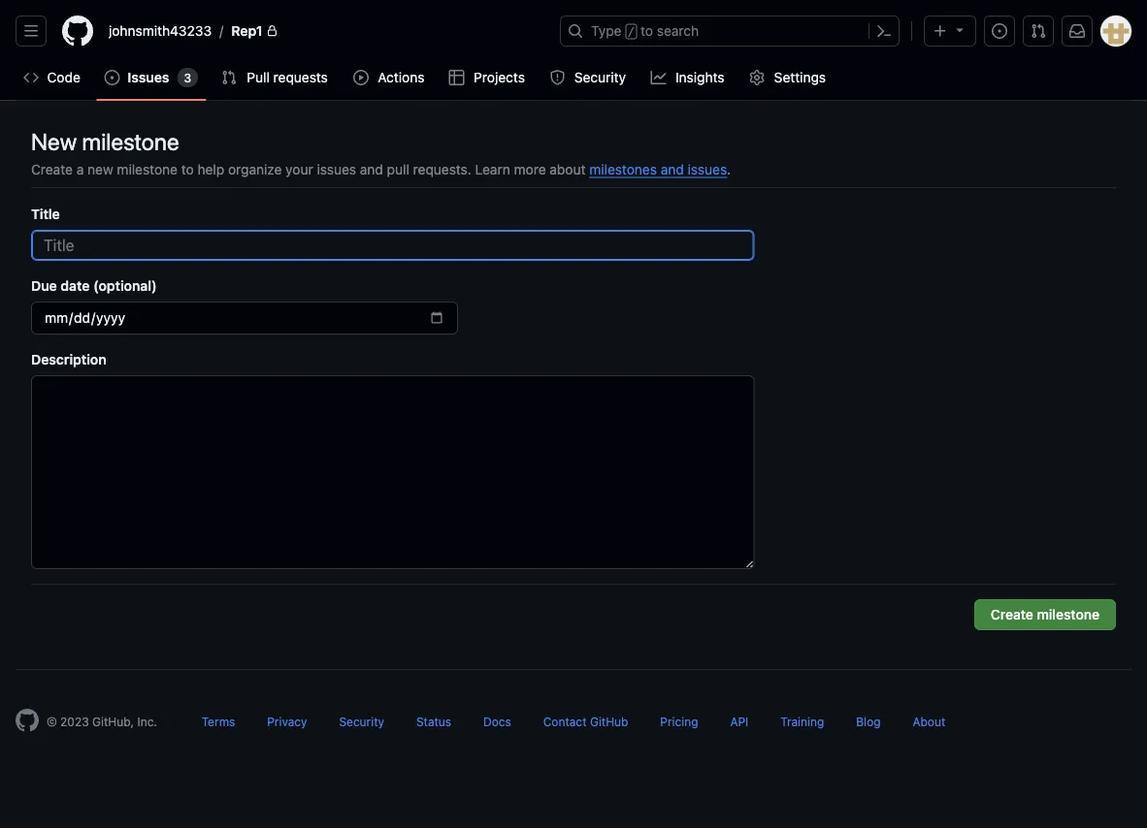 Task type: describe. For each thing, give the bounding box(es) containing it.
homepage image
[[16, 710, 39, 733]]

lock image
[[267, 25, 278, 37]]

johnsmith43233 /
[[109, 23, 223, 39]]

about
[[913, 715, 946, 729]]

notifications image
[[1070, 23, 1085, 39]]

plus image
[[933, 23, 948, 39]]

title
[[31, 206, 60, 222]]

description
[[31, 351, 106, 367]]

date
[[60, 278, 90, 294]]

(optional)
[[93, 278, 157, 294]]

projects link
[[441, 63, 534, 92]]

api
[[730, 715, 749, 729]]

.
[[727, 161, 731, 177]]

blog link
[[856, 715, 881, 729]]

actions
[[378, 69, 425, 85]]

pull requests
[[247, 69, 328, 85]]

docs
[[483, 715, 511, 729]]

projects
[[474, 69, 525, 85]]

code
[[47, 69, 80, 85]]

privacy
[[267, 715, 307, 729]]

code image
[[23, 70, 39, 85]]

1 horizontal spatial security link
[[542, 63, 635, 92]]

help
[[198, 161, 224, 177]]

create milestone button
[[974, 600, 1116, 631]]

Description text field
[[31, 376, 755, 570]]

due date (optional)
[[31, 278, 157, 294]]

contact
[[543, 715, 587, 729]]

issue opened image
[[104, 70, 120, 85]]

type
[[591, 23, 622, 39]]

your
[[286, 161, 313, 177]]

requests
[[273, 69, 328, 85]]

git pull request image
[[1031, 23, 1046, 39]]

0 horizontal spatial security link
[[339, 715, 384, 729]]

actions link
[[345, 63, 434, 92]]

johnsmith43233 link
[[101, 16, 219, 47]]

status
[[416, 715, 451, 729]]

new
[[31, 128, 77, 155]]

git pull request image
[[221, 70, 237, 85]]

©
[[47, 715, 57, 729]]

johnsmith43233
[[109, 23, 212, 39]]

new
[[87, 161, 113, 177]]

table image
[[449, 70, 465, 85]]

2023
[[60, 715, 89, 729]]

terms
[[202, 715, 235, 729]]

create inside new milestone create a new milestone to help organize your issues and pull requests. learn more about milestones and issues .
[[31, 161, 73, 177]]

organize
[[228, 161, 282, 177]]

pull
[[387, 161, 409, 177]]

code link
[[16, 63, 89, 92]]

issues
[[128, 69, 169, 85]]

2 and from the left
[[661, 161, 684, 177]]

create inside 'button'
[[991, 607, 1034, 623]]

contact github link
[[543, 715, 628, 729]]

to inside new milestone create a new milestone to help organize your issues and pull requests. learn more about milestones and issues .
[[181, 161, 194, 177]]

training link
[[781, 715, 824, 729]]



Task type: vqa. For each thing, say whether or not it's contained in the screenshot.
0 Closed
no



Task type: locate. For each thing, give the bounding box(es) containing it.
milestone
[[82, 128, 179, 155], [117, 161, 178, 177], [1037, 607, 1100, 623]]

settings link
[[742, 63, 835, 92]]

command palette image
[[876, 23, 892, 39]]

1 vertical spatial security
[[339, 715, 384, 729]]

0 horizontal spatial /
[[219, 23, 223, 39]]

milestone for new
[[82, 128, 179, 155]]

issues right milestones
[[688, 161, 727, 177]]

1 vertical spatial create
[[991, 607, 1034, 623]]

insights link
[[643, 63, 734, 92]]

Due date (optional) date field
[[31, 302, 458, 335]]

1 horizontal spatial to
[[641, 23, 653, 39]]

and
[[360, 161, 383, 177], [661, 161, 684, 177]]

about
[[550, 161, 586, 177]]

1 vertical spatial to
[[181, 161, 194, 177]]

© 2023 github, inc.
[[47, 715, 157, 729]]

pricing
[[660, 715, 698, 729]]

about link
[[913, 715, 946, 729]]

pull requests link
[[214, 63, 338, 92]]

2 vertical spatial milestone
[[1037, 607, 1100, 623]]

0 horizontal spatial to
[[181, 161, 194, 177]]

play image
[[353, 70, 369, 85]]

1 horizontal spatial security
[[574, 69, 626, 85]]

milestone inside 'button'
[[1037, 607, 1100, 623]]

homepage image
[[62, 16, 93, 47]]

/ right 'type' on the right of the page
[[628, 25, 635, 39]]

to left search
[[641, 23, 653, 39]]

/ left rep1
[[219, 23, 223, 39]]

issues
[[317, 161, 356, 177], [688, 161, 727, 177]]

learn
[[475, 161, 510, 177]]

list containing johnsmith43233 /
[[101, 16, 548, 47]]

requests.
[[413, 161, 472, 177]]

create milestone
[[991, 607, 1100, 623]]

search
[[657, 23, 699, 39]]

milestones and issues link
[[589, 161, 727, 177]]

0 vertical spatial security
[[574, 69, 626, 85]]

security right shield image
[[574, 69, 626, 85]]

1 horizontal spatial issues
[[688, 161, 727, 177]]

issues right your
[[317, 161, 356, 177]]

0 horizontal spatial security
[[339, 715, 384, 729]]

status link
[[416, 715, 451, 729]]

security link left status
[[339, 715, 384, 729]]

0 vertical spatial milestone
[[82, 128, 179, 155]]

1 vertical spatial security link
[[339, 715, 384, 729]]

privacy link
[[267, 715, 307, 729]]

a
[[76, 161, 84, 177]]

0 horizontal spatial and
[[360, 161, 383, 177]]

blog
[[856, 715, 881, 729]]

and right milestones
[[661, 161, 684, 177]]

1 horizontal spatial create
[[991, 607, 1034, 623]]

1 and from the left
[[360, 161, 383, 177]]

shield image
[[550, 70, 565, 85]]

0 horizontal spatial issues
[[317, 161, 356, 177]]

1 issues from the left
[[317, 161, 356, 177]]

pull
[[247, 69, 270, 85]]

github,
[[92, 715, 134, 729]]

type / to search
[[591, 23, 699, 39]]

/ inside type / to search
[[628, 25, 635, 39]]

1 vertical spatial milestone
[[117, 161, 178, 177]]

triangle down image
[[952, 22, 968, 37]]

issue opened image
[[992, 23, 1008, 39]]

rep1
[[231, 23, 263, 39]]

3
[[184, 71, 191, 84]]

footer
[[0, 670, 1147, 781]]

graph image
[[651, 70, 666, 85]]

settings
[[774, 69, 826, 85]]

0 vertical spatial to
[[641, 23, 653, 39]]

more
[[514, 161, 546, 177]]

1 horizontal spatial and
[[661, 161, 684, 177]]

security
[[574, 69, 626, 85], [339, 715, 384, 729]]

and left pull
[[360, 161, 383, 177]]

to
[[641, 23, 653, 39], [181, 161, 194, 177]]

0 horizontal spatial create
[[31, 161, 73, 177]]

security link
[[542, 63, 635, 92], [339, 715, 384, 729]]

due
[[31, 278, 57, 294]]

security left status
[[339, 715, 384, 729]]

rep1 link
[[223, 16, 286, 47]]

github
[[590, 715, 628, 729]]

milestone for create
[[1037, 607, 1100, 623]]

terms link
[[202, 715, 235, 729]]

docs link
[[483, 715, 511, 729]]

security link down 'type' on the right of the page
[[542, 63, 635, 92]]

milestones
[[589, 161, 657, 177]]

/ for type
[[628, 25, 635, 39]]

api link
[[730, 715, 749, 729]]

insights
[[676, 69, 725, 85]]

2 issues from the left
[[688, 161, 727, 177]]

footer containing © 2023 github, inc.
[[0, 670, 1147, 781]]

1 horizontal spatial /
[[628, 25, 635, 39]]

new milestone create a new milestone to help organize your issues and pull requests. learn more about milestones and issues .
[[31, 128, 731, 177]]

gear image
[[750, 70, 765, 85]]

training
[[781, 715, 824, 729]]

0 vertical spatial security link
[[542, 63, 635, 92]]

pricing link
[[660, 715, 698, 729]]

list
[[101, 16, 548, 47]]

/
[[219, 23, 223, 39], [628, 25, 635, 39]]

/ for johnsmith43233
[[219, 23, 223, 39]]

Title text field
[[31, 230, 755, 261]]

inc.
[[137, 715, 157, 729]]

create
[[31, 161, 73, 177], [991, 607, 1034, 623]]

/ inside the johnsmith43233 /
[[219, 23, 223, 39]]

to left the help
[[181, 161, 194, 177]]

contact github
[[543, 715, 628, 729]]

0 vertical spatial create
[[31, 161, 73, 177]]



